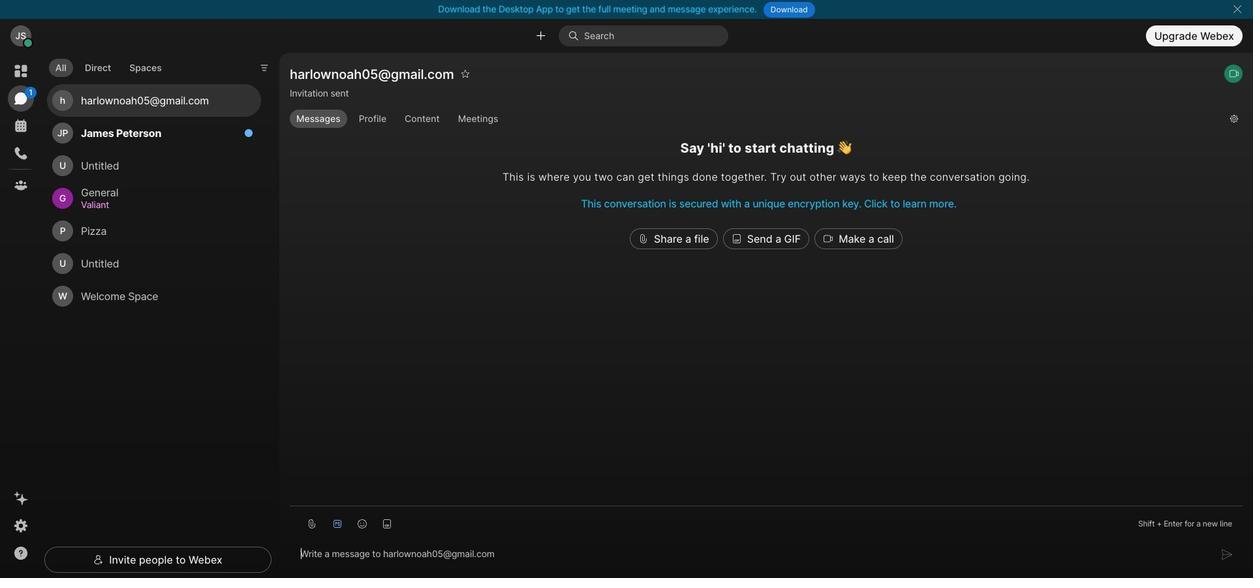 Task type: describe. For each thing, give the bounding box(es) containing it.
1 untitled list item from the top
[[47, 150, 261, 182]]

harlownoah05@gmail.com list item
[[47, 84, 261, 117]]

james peterson, new messages list item
[[47, 117, 261, 150]]

cancel_16 image
[[1233, 4, 1243, 14]]

welcome space list item
[[47, 280, 261, 313]]

valiant element
[[81, 198, 246, 212]]

general list item
[[47, 182, 261, 215]]



Task type: vqa. For each thing, say whether or not it's contained in the screenshot.
Test Space list item at the left top of the page
no



Task type: locate. For each thing, give the bounding box(es) containing it.
webex tab list
[[8, 58, 37, 199]]

2 untitled list item from the top
[[47, 248, 261, 280]]

pizza list item
[[47, 215, 261, 248]]

tab list
[[46, 51, 172, 81]]

group
[[290, 110, 1220, 128]]

new messages image
[[244, 129, 253, 138]]

message composer toolbar element
[[290, 507, 1244, 537]]

untitled list item down valiant element
[[47, 248, 261, 280]]

untitled list item up valiant element
[[47, 150, 261, 182]]

0 vertical spatial untitled list item
[[47, 150, 261, 182]]

navigation
[[0, 53, 42, 579]]

untitled list item
[[47, 150, 261, 182], [47, 248, 261, 280]]

1 vertical spatial untitled list item
[[47, 248, 261, 280]]



